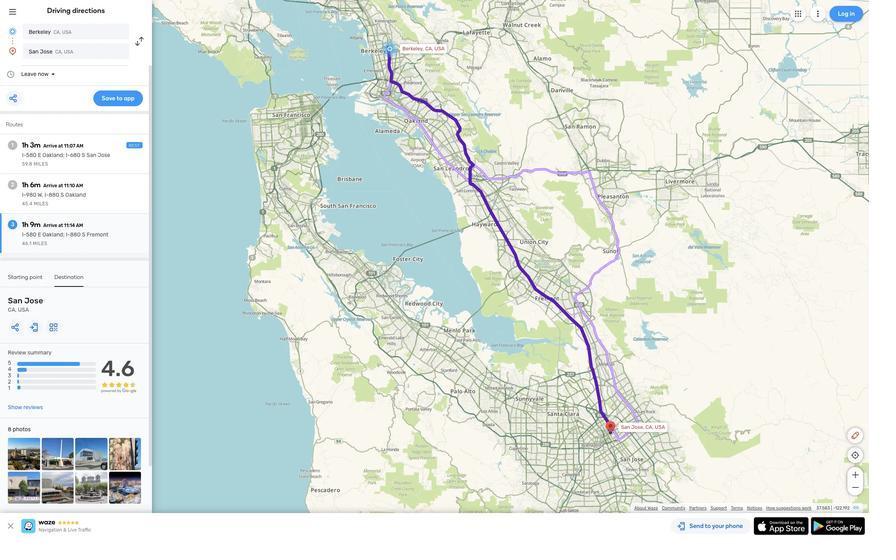 Task type: vqa. For each thing, say whether or not it's contained in the screenshot.
The Waze in if you have any Waze Ads questions.
no



Task type: describe. For each thing, give the bounding box(es) containing it.
5
[[8, 360, 11, 367]]

1h for 1h 3m
[[22, 141, 29, 150]]

45.4
[[22, 201, 33, 207]]

1 vertical spatial san jose ca, usa
[[8, 296, 43, 314]]

waze
[[648, 506, 658, 511]]

122.192
[[835, 506, 850, 511]]

starting point button
[[8, 274, 43, 286]]

partners
[[690, 506, 707, 511]]

point
[[30, 274, 43, 281]]

navigation & live traffic
[[39, 528, 91, 533]]

location image
[[8, 46, 17, 56]]

0 vertical spatial 3
[[11, 221, 14, 228]]

i- up 46.1
[[22, 232, 26, 238]]

image 5 of san jose, san jose image
[[8, 472, 40, 504]]

community
[[662, 506, 686, 511]]

notices link
[[747, 506, 763, 511]]

notices
[[747, 506, 763, 511]]

oakland
[[65, 192, 86, 199]]

miles inside 'i-980 w, i-880 s oakland 45.4 miles'
[[34, 201, 48, 207]]

880 inside 'i-980 w, i-880 s oakland 45.4 miles'
[[49, 192, 59, 199]]

at for 6m
[[58, 183, 63, 189]]

berkeley,
[[403, 46, 424, 52]]

usa down berkeley ca, usa at left
[[64, 49, 73, 55]]

san inside i-580 e oakland; i-680 s san jose 59.8 miles
[[87, 152, 96, 159]]

pencil image
[[851, 431, 860, 441]]

starting
[[8, 274, 28, 281]]

59.8
[[22, 162, 32, 167]]

0 vertical spatial 1
[[12, 142, 14, 149]]

clock image
[[6, 70, 15, 79]]

ca, right "berkeley,"
[[425, 46, 433, 52]]

ca, inside berkeley ca, usa
[[54, 30, 61, 35]]

8
[[8, 427, 11, 433]]

driving
[[47, 6, 71, 15]]

live
[[68, 528, 77, 533]]

terms
[[731, 506, 743, 511]]

580 for 9m
[[26, 232, 36, 238]]

37.583 | -122.192
[[817, 506, 850, 511]]

3m
[[30, 141, 41, 150]]

oakland; for 1h 3m
[[42, 152, 65, 159]]

4.6
[[101, 356, 135, 382]]

arrive for 1h 6m
[[43, 183, 57, 189]]

leave
[[21, 71, 36, 78]]

image 1 of san jose, san jose image
[[8, 438, 40, 471]]

i-980 w, i-880 s oakland 45.4 miles
[[22, 192, 86, 207]]

support
[[711, 506, 727, 511]]

jose inside i-580 e oakland; i-680 s san jose 59.8 miles
[[98, 152, 110, 159]]

am for 9m
[[76, 223, 83, 228]]

i-580 e oakland; i-880 s fremont 46.1 miles
[[22, 232, 109, 247]]

image 2 of san jose, san jose image
[[42, 438, 74, 471]]

show
[[8, 405, 22, 411]]

at for 3m
[[58, 143, 63, 149]]

1h 9m arrive at 11:14 am
[[22, 221, 83, 229]]

w,
[[38, 192, 43, 199]]

now
[[38, 71, 49, 78]]

i- up '59.8'
[[22, 152, 26, 159]]

review summary
[[8, 350, 52, 357]]

reviews
[[23, 405, 43, 411]]

e for 9m
[[38, 232, 41, 238]]

980
[[26, 192, 36, 199]]

work
[[802, 506, 812, 511]]

support link
[[711, 506, 727, 511]]

jose,
[[632, 425, 645, 431]]

1h 3m arrive at 11:07 am
[[22, 141, 83, 150]]

destination
[[54, 274, 84, 281]]

best
[[129, 143, 140, 148]]

suggestions
[[776, 506, 801, 511]]

terms link
[[731, 506, 743, 511]]

1h for 1h 6m
[[22, 181, 29, 189]]

6m
[[30, 181, 41, 189]]

am for 6m
[[76, 183, 83, 189]]

image 8 of san jose, san jose image
[[109, 472, 141, 504]]

zoom in image
[[851, 471, 861, 480]]

usa down starting point button
[[18, 307, 29, 314]]

11:14
[[64, 223, 75, 228]]

&
[[63, 528, 67, 533]]

ca, down starting point button
[[8, 307, 17, 314]]



Task type: locate. For each thing, give the bounding box(es) containing it.
how
[[766, 506, 775, 511]]

2 580 from the top
[[26, 232, 36, 238]]

at inside 1h 9m arrive at 11:14 am
[[58, 223, 63, 228]]

1 horizontal spatial 880
[[70, 232, 81, 238]]

ca,
[[54, 30, 61, 35], [425, 46, 433, 52], [55, 49, 63, 55], [8, 307, 17, 314], [646, 425, 654, 431]]

miles down w,
[[34, 201, 48, 207]]

0 horizontal spatial 1
[[8, 385, 10, 392]]

e inside i-580 e oakland; i-680 s san jose 59.8 miles
[[38, 152, 41, 159]]

1 horizontal spatial 1
[[12, 142, 14, 149]]

jose right '680'
[[98, 152, 110, 159]]

ca, down berkeley ca, usa at left
[[55, 49, 63, 55]]

0 vertical spatial 2
[[11, 182, 14, 188]]

arrive right 3m
[[43, 143, 57, 149]]

image 6 of san jose, san jose image
[[42, 472, 74, 504]]

miles right 46.1
[[33, 241, 47, 247]]

1 inside 5 4 3 2 1
[[8, 385, 10, 392]]

s for 1h 3m
[[82, 152, 85, 159]]

580 up 46.1
[[26, 232, 36, 238]]

0 vertical spatial 580
[[26, 152, 36, 159]]

s inside i-580 e oakland; i-680 s san jose 59.8 miles
[[82, 152, 85, 159]]

1h 6m arrive at 11:10 am
[[22, 181, 83, 189]]

880 inside i-580 e oakland; i-880 s fremont 46.1 miles
[[70, 232, 81, 238]]

miles inside i-580 e oakland; i-880 s fremont 46.1 miles
[[33, 241, 47, 247]]

1 e from the top
[[38, 152, 41, 159]]

community link
[[662, 506, 686, 511]]

arrive right 9m
[[43, 223, 57, 228]]

i- down 11:14 on the top
[[66, 232, 70, 238]]

1h left 3m
[[22, 141, 29, 150]]

2 vertical spatial 1h
[[22, 221, 29, 229]]

2 inside 5 4 3 2 1
[[8, 379, 11, 386]]

usa inside berkeley ca, usa
[[62, 30, 72, 35]]

1 vertical spatial am
[[76, 183, 83, 189]]

am
[[76, 143, 83, 149], [76, 183, 83, 189], [76, 223, 83, 228]]

miles
[[34, 162, 48, 167], [34, 201, 48, 207], [33, 241, 47, 247]]

am right 11:10
[[76, 183, 83, 189]]

1 1h from the top
[[22, 141, 29, 150]]

1 vertical spatial at
[[58, 183, 63, 189]]

-
[[833, 506, 835, 511]]

fremont
[[87, 232, 109, 238]]

0 vertical spatial san jose ca, usa
[[29, 48, 73, 55]]

san down starting point button
[[8, 296, 23, 306]]

how suggestions work link
[[766, 506, 812, 511]]

s left 'oakland'
[[61, 192, 64, 199]]

berkeley ca, usa
[[29, 29, 72, 35]]

summary
[[27, 350, 52, 357]]

s left fremont
[[82, 232, 85, 238]]

1 vertical spatial 1h
[[22, 181, 29, 189]]

0 horizontal spatial 880
[[49, 192, 59, 199]]

2 arrive from the top
[[43, 183, 57, 189]]

am inside 1h 3m arrive at 11:07 am
[[76, 143, 83, 149]]

at inside 1h 6m arrive at 11:10 am
[[58, 183, 63, 189]]

46.1
[[22, 241, 32, 247]]

directions
[[72, 6, 105, 15]]

1 down the routes
[[12, 142, 14, 149]]

navigation
[[39, 528, 62, 533]]

2 e from the top
[[38, 232, 41, 238]]

0 vertical spatial jose
[[40, 48, 52, 55]]

ca, right berkeley
[[54, 30, 61, 35]]

am right 11:14 on the top
[[76, 223, 83, 228]]

0 vertical spatial am
[[76, 143, 83, 149]]

11:07
[[64, 143, 75, 149]]

san jose ca, usa
[[29, 48, 73, 55], [8, 296, 43, 314]]

1 vertical spatial 1
[[8, 385, 10, 392]]

oakland; for 1h 9m
[[42, 232, 65, 238]]

2 down 4
[[8, 379, 11, 386]]

about waze link
[[635, 506, 658, 511]]

1 down 4
[[8, 385, 10, 392]]

at
[[58, 143, 63, 149], [58, 183, 63, 189], [58, 223, 63, 228]]

2 oakland; from the top
[[42, 232, 65, 238]]

3
[[11, 221, 14, 228], [8, 373, 11, 379]]

0 vertical spatial s
[[82, 152, 85, 159]]

580
[[26, 152, 36, 159], [26, 232, 36, 238]]

11:10
[[64, 183, 75, 189]]

about
[[635, 506, 647, 511]]

1 vertical spatial e
[[38, 232, 41, 238]]

usa right "berkeley,"
[[435, 46, 445, 52]]

s right '680'
[[82, 152, 85, 159]]

1 vertical spatial 2
[[8, 379, 11, 386]]

2 vertical spatial miles
[[33, 241, 47, 247]]

i- up 45.4
[[22, 192, 26, 199]]

review
[[8, 350, 26, 357]]

s for 1h 9m
[[82, 232, 85, 238]]

0 vertical spatial at
[[58, 143, 63, 149]]

580 inside i-580 e oakland; i-680 s san jose 59.8 miles
[[26, 152, 36, 159]]

0 vertical spatial e
[[38, 152, 41, 159]]

1 vertical spatial oakland;
[[42, 232, 65, 238]]

880 down 11:14 on the top
[[70, 232, 81, 238]]

am for 3m
[[76, 143, 83, 149]]

1 vertical spatial s
[[61, 192, 64, 199]]

2
[[11, 182, 14, 188], [8, 379, 11, 386]]

at for 9m
[[58, 223, 63, 228]]

0 vertical spatial arrive
[[43, 143, 57, 149]]

usa right jose,
[[655, 425, 665, 431]]

routes
[[6, 121, 23, 128]]

am right 11:07
[[76, 143, 83, 149]]

jose
[[40, 48, 52, 55], [98, 152, 110, 159], [24, 296, 43, 306]]

2 vertical spatial at
[[58, 223, 63, 228]]

usa
[[62, 30, 72, 35], [435, 46, 445, 52], [64, 49, 73, 55], [18, 307, 29, 314], [655, 425, 665, 431]]

partners link
[[690, 506, 707, 511]]

current location image
[[8, 27, 17, 36]]

2 vertical spatial am
[[76, 223, 83, 228]]

3 inside 5 4 3 2 1
[[8, 373, 11, 379]]

e inside i-580 e oakland; i-880 s fremont 46.1 miles
[[38, 232, 41, 238]]

usa down driving at the top
[[62, 30, 72, 35]]

oakland; inside i-580 e oakland; i-680 s san jose 59.8 miles
[[42, 152, 65, 159]]

2 vertical spatial s
[[82, 232, 85, 238]]

1h left 9m
[[22, 221, 29, 229]]

s inside i-580 e oakland; i-880 s fremont 46.1 miles
[[82, 232, 85, 238]]

0 vertical spatial 1h
[[22, 141, 29, 150]]

2 vertical spatial arrive
[[43, 223, 57, 228]]

880 down 1h 6m arrive at 11:10 am
[[49, 192, 59, 199]]

jose down berkeley ca, usa at left
[[40, 48, 52, 55]]

1
[[12, 142, 14, 149], [8, 385, 10, 392]]

arrive inside 1h 9m arrive at 11:14 am
[[43, 223, 57, 228]]

e for 3m
[[38, 152, 41, 159]]

image 7 of san jose, san jose image
[[75, 472, 107, 504]]

0 vertical spatial oakland;
[[42, 152, 65, 159]]

i- down 11:07
[[66, 152, 70, 159]]

580 up '59.8'
[[26, 152, 36, 159]]

san inside san jose ca, usa
[[8, 296, 23, 306]]

e down 3m
[[38, 152, 41, 159]]

3 arrive from the top
[[43, 223, 57, 228]]

580 for 3m
[[26, 152, 36, 159]]

9m
[[30, 221, 41, 229]]

680
[[70, 152, 80, 159]]

0 vertical spatial miles
[[34, 162, 48, 167]]

ca, right jose,
[[646, 425, 654, 431]]

san
[[29, 48, 39, 55], [87, 152, 96, 159], [8, 296, 23, 306], [621, 425, 630, 431]]

5 4 3 2 1
[[8, 360, 11, 392]]

e
[[38, 152, 41, 159], [38, 232, 41, 238]]

photos
[[13, 427, 31, 433]]

2 1h from the top
[[22, 181, 29, 189]]

1h
[[22, 141, 29, 150], [22, 181, 29, 189], [22, 221, 29, 229]]

image 4 of san jose, san jose image
[[109, 438, 141, 471]]

jose down starting point button
[[24, 296, 43, 306]]

arrive up 'i-980 w, i-880 s oakland 45.4 miles'
[[43, 183, 57, 189]]

at left 11:14 on the top
[[58, 223, 63, 228]]

arrive inside 1h 6m arrive at 11:10 am
[[43, 183, 57, 189]]

san left jose,
[[621, 425, 630, 431]]

1 vertical spatial 880
[[70, 232, 81, 238]]

|
[[831, 506, 832, 511]]

580 inside i-580 e oakland; i-880 s fremont 46.1 miles
[[26, 232, 36, 238]]

1 vertical spatial miles
[[34, 201, 48, 207]]

3 left 9m
[[11, 221, 14, 228]]

i-
[[22, 152, 26, 159], [66, 152, 70, 159], [22, 192, 26, 199], [45, 192, 49, 199], [22, 232, 26, 238], [66, 232, 70, 238]]

1 vertical spatial arrive
[[43, 183, 57, 189]]

leave now
[[21, 71, 49, 78]]

1 vertical spatial 3
[[8, 373, 11, 379]]

show reviews
[[8, 405, 43, 411]]

arrive for 1h 9m
[[43, 223, 57, 228]]

at inside 1h 3m arrive at 11:07 am
[[58, 143, 63, 149]]

3 at from the top
[[58, 223, 63, 228]]

about waze community partners support terms notices how suggestions work
[[635, 506, 812, 511]]

starting point
[[8, 274, 43, 281]]

1 oakland; from the top
[[42, 152, 65, 159]]

1 vertical spatial jose
[[98, 152, 110, 159]]

37.583
[[817, 506, 830, 511]]

miles right '59.8'
[[34, 162, 48, 167]]

2 at from the top
[[58, 183, 63, 189]]

oakland;
[[42, 152, 65, 159], [42, 232, 65, 238]]

san down berkeley
[[29, 48, 39, 55]]

miles inside i-580 e oakland; i-680 s san jose 59.8 miles
[[34, 162, 48, 167]]

1h left the 6m
[[22, 181, 29, 189]]

1 vertical spatial 580
[[26, 232, 36, 238]]

am inside 1h 9m arrive at 11:14 am
[[76, 223, 83, 228]]

arrive inside 1h 3m arrive at 11:07 am
[[43, 143, 57, 149]]

arrive for 1h 3m
[[43, 143, 57, 149]]

image 3 of san jose, san jose image
[[75, 438, 107, 471]]

e down 9m
[[38, 232, 41, 238]]

0 vertical spatial 880
[[49, 192, 59, 199]]

8 photos
[[8, 427, 31, 433]]

oakland; down 1h 3m arrive at 11:07 am
[[42, 152, 65, 159]]

s
[[82, 152, 85, 159], [61, 192, 64, 199], [82, 232, 85, 238]]

1h for 1h 9m
[[22, 221, 29, 229]]

oakland; inside i-580 e oakland; i-880 s fremont 46.1 miles
[[42, 232, 65, 238]]

i-580 e oakland; i-680 s san jose 59.8 miles
[[22, 152, 110, 167]]

link image
[[853, 505, 860, 511]]

zoom out image
[[851, 483, 861, 493]]

at left 11:10
[[58, 183, 63, 189]]

destination button
[[54, 274, 84, 287]]

3 down 5
[[8, 373, 11, 379]]

berkeley, ca, usa
[[403, 46, 445, 52]]

2 left the 6m
[[11, 182, 14, 188]]

driving directions
[[47, 6, 105, 15]]

i- right w,
[[45, 192, 49, 199]]

arrive
[[43, 143, 57, 149], [43, 183, 57, 189], [43, 223, 57, 228]]

san jose, ca, usa
[[621, 425, 665, 431]]

4
[[8, 366, 11, 373]]

traffic
[[78, 528, 91, 533]]

880
[[49, 192, 59, 199], [70, 232, 81, 238]]

1 580 from the top
[[26, 152, 36, 159]]

oakland; down 1h 9m arrive at 11:14 am
[[42, 232, 65, 238]]

1 arrive from the top
[[43, 143, 57, 149]]

san right '680'
[[87, 152, 96, 159]]

at left 11:07
[[58, 143, 63, 149]]

berkeley
[[29, 29, 51, 35]]

san jose ca, usa down starting point button
[[8, 296, 43, 314]]

1 at from the top
[[58, 143, 63, 149]]

s inside 'i-980 w, i-880 s oakland 45.4 miles'
[[61, 192, 64, 199]]

san jose ca, usa down berkeley ca, usa at left
[[29, 48, 73, 55]]

2 vertical spatial jose
[[24, 296, 43, 306]]

3 1h from the top
[[22, 221, 29, 229]]

am inside 1h 6m arrive at 11:10 am
[[76, 183, 83, 189]]

x image
[[6, 522, 15, 531]]



